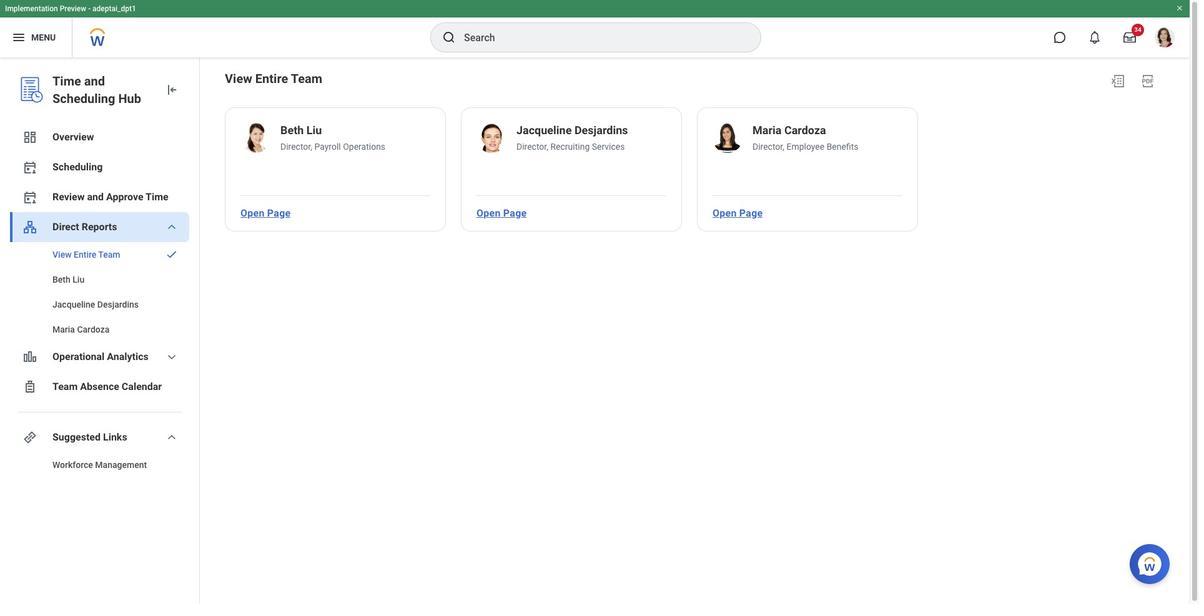 Task type: describe. For each thing, give the bounding box(es) containing it.
absence
[[80, 381, 119, 393]]

implementation preview -   adeptai_dpt1
[[5, 4, 136, 13]]

workforce management
[[52, 460, 147, 470]]

jacqueline desjardins link
[[10, 292, 189, 317]]

suggested links
[[52, 432, 127, 444]]

operational
[[52, 351, 105, 363]]

chevron down small image
[[164, 430, 179, 445]]

benefits
[[827, 142, 859, 152]]

and for time
[[84, 74, 105, 89]]

task timeoff image
[[22, 380, 37, 395]]

open page for maria
[[713, 207, 763, 219]]

recruiting
[[551, 142, 590, 152]]

chart image
[[22, 350, 37, 365]]

page for jacqueline desjardins
[[503, 207, 527, 219]]

check image
[[164, 249, 179, 261]]

open page button for beth liu
[[236, 201, 296, 226]]

direct
[[52, 221, 79, 233]]

page for beth liu
[[267, 207, 291, 219]]

0 vertical spatial view entire team
[[225, 71, 322, 86]]

navigation pane region
[[0, 57, 200, 605]]

open page for beth
[[241, 207, 291, 219]]

director, for maria
[[753, 142, 785, 152]]

open page button for maria cardoza
[[708, 201, 768, 226]]

employee
[[787, 142, 825, 152]]

page for maria cardoza
[[740, 207, 763, 219]]

team absence calendar link
[[10, 372, 189, 402]]

menu button
[[0, 17, 72, 57]]

director, payroll operations element
[[280, 141, 385, 153]]

review and approve time link
[[10, 182, 189, 212]]

direct reports element
[[10, 242, 189, 342]]

open for jacqueline desjardins
[[477, 207, 501, 219]]

jacqueline desjardins element
[[517, 123, 628, 141]]

34
[[1135, 26, 1142, 33]]

34 button
[[1116, 24, 1144, 51]]

and for review
[[87, 191, 104, 203]]

overview
[[52, 131, 94, 143]]

director, for jacqueline
[[517, 142, 548, 152]]

jacqueline desjardins director, recruiting services
[[517, 124, 628, 152]]

inbox large image
[[1124, 31, 1136, 44]]

review and approve time
[[52, 191, 168, 203]]

notifications large image
[[1089, 31, 1101, 44]]

justify image
[[11, 30, 26, 45]]

scheduling inside scheduling link
[[52, 161, 103, 173]]

implementation
[[5, 4, 58, 13]]

export to excel image
[[1111, 74, 1126, 89]]

jacqueline for jacqueline desjardins
[[52, 300, 95, 310]]

scheduling inside time and scheduling hub
[[52, 91, 115, 106]]

beth for beth liu director, payroll operations
[[280, 124, 304, 137]]

beth liu link
[[10, 267, 189, 292]]

links
[[103, 432, 127, 444]]

-
[[88, 4, 91, 13]]

time inside time and scheduling hub
[[52, 74, 81, 89]]

beth liu element
[[280, 123, 322, 141]]

team inside 'direct reports' element
[[98, 250, 120, 260]]

director, recruiting services element
[[517, 141, 628, 153]]

calendar
[[122, 381, 162, 393]]

suggested
[[52, 432, 101, 444]]

profile logan mcneil image
[[1155, 27, 1175, 50]]

operational analytics
[[52, 351, 149, 363]]

0 vertical spatial view
[[225, 71, 252, 86]]

maria cardoza
[[52, 325, 109, 335]]

link image
[[22, 430, 37, 445]]

search image
[[442, 30, 457, 45]]

reports
[[82, 221, 117, 233]]

liu for beth liu
[[73, 275, 84, 285]]

overview link
[[10, 122, 189, 152]]

chevron down small image for reports
[[164, 220, 179, 235]]

menu
[[31, 32, 56, 42]]

maria for maria cardoza director, employee benefits
[[753, 124, 782, 137]]

view inside 'direct reports' element
[[52, 250, 72, 260]]

open for maria cardoza
[[713, 207, 737, 219]]



Task type: locate. For each thing, give the bounding box(es) containing it.
0 horizontal spatial page
[[267, 207, 291, 219]]

1 vertical spatial beth
[[52, 275, 70, 285]]

entire down direct reports
[[74, 250, 96, 260]]

liu inside beth liu director, payroll operations
[[307, 124, 322, 137]]

1 page from the left
[[267, 207, 291, 219]]

jacqueline down beth liu
[[52, 300, 95, 310]]

jacqueline desjardins
[[52, 300, 139, 310]]

director, inside maria cardoza director, employee benefits
[[753, 142, 785, 152]]

services
[[592, 142, 625, 152]]

payroll
[[315, 142, 341, 152]]

open for beth liu
[[241, 207, 265, 219]]

1 horizontal spatial view entire team
[[225, 71, 322, 86]]

1 vertical spatial chevron down small image
[[164, 350, 179, 365]]

and
[[84, 74, 105, 89], [87, 191, 104, 203]]

1 vertical spatial jacqueline
[[52, 300, 95, 310]]

1 vertical spatial desjardins
[[97, 300, 139, 310]]

scheduling up overview on the left of the page
[[52, 91, 115, 106]]

page
[[267, 207, 291, 219], [503, 207, 527, 219], [740, 207, 763, 219]]

view entire team link
[[10, 242, 189, 267]]

workforce management link
[[10, 453, 189, 478]]

maria cardoza link
[[10, 317, 189, 342]]

1 horizontal spatial liu
[[307, 124, 322, 137]]

1 chevron down small image from the top
[[164, 220, 179, 235]]

liu for beth liu director, payroll operations
[[307, 124, 322, 137]]

1 horizontal spatial time
[[146, 191, 168, 203]]

1 vertical spatial entire
[[74, 250, 96, 260]]

beth inside 'direct reports' element
[[52, 275, 70, 285]]

2 chevron down small image from the top
[[164, 350, 179, 365]]

0 vertical spatial beth
[[280, 124, 304, 137]]

0 vertical spatial team
[[291, 71, 322, 86]]

jacqueline inside 'direct reports' element
[[52, 300, 95, 310]]

close environment banner image
[[1176, 4, 1184, 12]]

menu banner
[[0, 0, 1190, 57]]

1 horizontal spatial director,
[[517, 142, 548, 152]]

beth for beth liu
[[52, 275, 70, 285]]

calendar user solid image
[[22, 190, 37, 205]]

time and scheduling hub
[[52, 74, 141, 106]]

0 vertical spatial jacqueline
[[517, 124, 572, 137]]

desjardins inside jacqueline desjardins director, recruiting services
[[575, 124, 628, 137]]

and up 'overview' link
[[84, 74, 105, 89]]

team
[[291, 71, 322, 86], [98, 250, 120, 260], [52, 381, 78, 393]]

3 open page button from the left
[[708, 201, 768, 226]]

team up beth liu link
[[98, 250, 120, 260]]

open
[[241, 207, 265, 219], [477, 207, 501, 219], [713, 207, 737, 219]]

beth up director, payroll operations element
[[280, 124, 304, 137]]

review
[[52, 191, 85, 203]]

jacqueline inside jacqueline desjardins director, recruiting services
[[517, 124, 572, 137]]

0 horizontal spatial open page button
[[236, 201, 296, 226]]

jacqueline for jacqueline desjardins director, recruiting services
[[517, 124, 572, 137]]

0 horizontal spatial desjardins
[[97, 300, 139, 310]]

1 director, from the left
[[280, 142, 312, 152]]

2 scheduling from the top
[[52, 161, 103, 173]]

2 horizontal spatial director,
[[753, 142, 785, 152]]

0 horizontal spatial view entire team
[[52, 250, 120, 260]]

hub
[[118, 91, 141, 106]]

Search Workday  search field
[[464, 24, 735, 51]]

direct reports button
[[10, 212, 189, 242]]

1 horizontal spatial view
[[225, 71, 252, 86]]

0 horizontal spatial view
[[52, 250, 72, 260]]

cardoza down jacqueline desjardins
[[77, 325, 109, 335]]

desjardins
[[575, 124, 628, 137], [97, 300, 139, 310]]

operations
[[343, 142, 385, 152]]

1 horizontal spatial open page
[[477, 207, 527, 219]]

3 director, from the left
[[753, 142, 785, 152]]

cardoza up director, employee benefits element at the right of page
[[785, 124, 826, 137]]

1 open page button from the left
[[236, 201, 296, 226]]

view entire team
[[225, 71, 322, 86], [52, 250, 120, 260]]

2 open page from the left
[[477, 207, 527, 219]]

open page button
[[236, 201, 296, 226], [472, 201, 532, 226], [708, 201, 768, 226]]

maria up operational
[[52, 325, 75, 335]]

1 vertical spatial maria
[[52, 325, 75, 335]]

desjardins up services
[[575, 124, 628, 137]]

1 open page from the left
[[241, 207, 291, 219]]

0 horizontal spatial open page
[[241, 207, 291, 219]]

beth up jacqueline desjardins
[[52, 275, 70, 285]]

view entire team down direct reports
[[52, 250, 120, 260]]

2 horizontal spatial team
[[291, 71, 322, 86]]

1 horizontal spatial maria
[[753, 124, 782, 137]]

and right review
[[87, 191, 104, 203]]

view entire team up beth liu element on the top left of the page
[[225, 71, 322, 86]]

1 vertical spatial scheduling
[[52, 161, 103, 173]]

1 vertical spatial and
[[87, 191, 104, 203]]

desjardins inside 'direct reports' element
[[97, 300, 139, 310]]

chevron down small image inside the direct reports dropdown button
[[164, 220, 179, 235]]

director, down beth liu element on the top left of the page
[[280, 142, 312, 152]]

desjardins down beth liu link
[[97, 300, 139, 310]]

0 horizontal spatial beth
[[52, 275, 70, 285]]

approve
[[106, 191, 143, 203]]

beth liu director, payroll operations
[[280, 124, 385, 152]]

1 horizontal spatial open page button
[[472, 201, 532, 226]]

preview
[[60, 4, 86, 13]]

scheduling down overview on the left of the page
[[52, 161, 103, 173]]

2 director, from the left
[[517, 142, 548, 152]]

beth inside beth liu director, payroll operations
[[280, 124, 304, 137]]

1 horizontal spatial entire
[[255, 71, 288, 86]]

1 horizontal spatial beth
[[280, 124, 304, 137]]

director,
[[280, 142, 312, 152], [517, 142, 548, 152], [753, 142, 785, 152]]

scheduling link
[[10, 152, 189, 182]]

1 horizontal spatial cardoza
[[785, 124, 826, 137]]

and inside time and scheduling hub
[[84, 74, 105, 89]]

cardoza for maria cardoza director, employee benefits
[[785, 124, 826, 137]]

0 vertical spatial maria
[[753, 124, 782, 137]]

time down "menu"
[[52, 74, 81, 89]]

2 horizontal spatial open page
[[713, 207, 763, 219]]

team absence calendar
[[52, 381, 162, 393]]

1 scheduling from the top
[[52, 91, 115, 106]]

3 open page from the left
[[713, 207, 763, 219]]

view entire team inside 'direct reports' element
[[52, 250, 120, 260]]

workforce
[[52, 460, 93, 470]]

0 vertical spatial entire
[[255, 71, 288, 86]]

0 vertical spatial and
[[84, 74, 105, 89]]

suggested links button
[[10, 423, 189, 453]]

entire inside 'direct reports' element
[[74, 250, 96, 260]]

time
[[52, 74, 81, 89], [146, 191, 168, 203]]

2 page from the left
[[503, 207, 527, 219]]

0 horizontal spatial director,
[[280, 142, 312, 152]]

director, for beth
[[280, 142, 312, 152]]

0 vertical spatial scheduling
[[52, 91, 115, 106]]

adeptai_dpt1
[[93, 4, 136, 13]]

direct reports
[[52, 221, 117, 233]]

1 vertical spatial cardoza
[[77, 325, 109, 335]]

liu inside 'direct reports' element
[[73, 275, 84, 285]]

view team image
[[22, 220, 37, 235]]

1 vertical spatial team
[[98, 250, 120, 260]]

3 open from the left
[[713, 207, 737, 219]]

management
[[95, 460, 147, 470]]

liu up jacqueline desjardins
[[73, 275, 84, 285]]

jacqueline up recruiting
[[517, 124, 572, 137]]

chevron down small image inside operational analytics dropdown button
[[164, 350, 179, 365]]

view
[[225, 71, 252, 86], [52, 250, 72, 260]]

jacqueline
[[517, 124, 572, 137], [52, 300, 95, 310]]

0 horizontal spatial team
[[52, 381, 78, 393]]

0 vertical spatial desjardins
[[575, 124, 628, 137]]

open page
[[241, 207, 291, 219], [477, 207, 527, 219], [713, 207, 763, 219]]

transformation import image
[[164, 82, 179, 97]]

maria up director, employee benefits element at the right of page
[[753, 124, 782, 137]]

0 horizontal spatial entire
[[74, 250, 96, 260]]

time and scheduling hub element
[[52, 72, 154, 107]]

scheduling
[[52, 91, 115, 106], [52, 161, 103, 173]]

analytics
[[107, 351, 149, 363]]

view printable version (pdf) image
[[1141, 74, 1156, 89]]

1 vertical spatial liu
[[73, 275, 84, 285]]

time right approve
[[146, 191, 168, 203]]

chevron down small image up the "check" 'image'
[[164, 220, 179, 235]]

2 horizontal spatial open page button
[[708, 201, 768, 226]]

0 horizontal spatial maria
[[52, 325, 75, 335]]

entire up beth liu element on the top left of the page
[[255, 71, 288, 86]]

2 open from the left
[[477, 207, 501, 219]]

maria cardoza director, employee benefits
[[753, 124, 859, 152]]

0 vertical spatial liu
[[307, 124, 322, 137]]

team inside "link"
[[52, 381, 78, 393]]

cardoza for maria cardoza
[[77, 325, 109, 335]]

2 open page button from the left
[[472, 201, 532, 226]]

open page for jacqueline
[[477, 207, 527, 219]]

liu up "payroll"
[[307, 124, 322, 137]]

0 vertical spatial chevron down small image
[[164, 220, 179, 235]]

0 horizontal spatial jacqueline
[[52, 300, 95, 310]]

maria cardoza element
[[753, 123, 826, 141]]

director, left recruiting
[[517, 142, 548, 152]]

open page button for jacqueline desjardins
[[472, 201, 532, 226]]

1 vertical spatial view
[[52, 250, 72, 260]]

0 vertical spatial cardoza
[[785, 124, 826, 137]]

beth
[[280, 124, 304, 137], [52, 275, 70, 285]]

cardoza inside maria cardoza director, employee benefits
[[785, 124, 826, 137]]

team down operational
[[52, 381, 78, 393]]

maria for maria cardoza
[[52, 325, 75, 335]]

cardoza inside 'direct reports' element
[[77, 325, 109, 335]]

liu
[[307, 124, 322, 137], [73, 275, 84, 285]]

beth liu
[[52, 275, 84, 285]]

0 horizontal spatial liu
[[73, 275, 84, 285]]

1 horizontal spatial page
[[503, 207, 527, 219]]

maria
[[753, 124, 782, 137], [52, 325, 75, 335]]

chevron down small image
[[164, 220, 179, 235], [164, 350, 179, 365]]

dashboard image
[[22, 130, 37, 145]]

maria inside 'direct reports' element
[[52, 325, 75, 335]]

2 horizontal spatial open
[[713, 207, 737, 219]]

director, employee benefits element
[[753, 141, 859, 153]]

3 page from the left
[[740, 207, 763, 219]]

director, inside jacqueline desjardins director, recruiting services
[[517, 142, 548, 152]]

desjardins for jacqueline desjardins director, recruiting services
[[575, 124, 628, 137]]

calendar user solid image
[[22, 160, 37, 175]]

1 horizontal spatial jacqueline
[[517, 124, 572, 137]]

1 horizontal spatial team
[[98, 250, 120, 260]]

0 horizontal spatial open
[[241, 207, 265, 219]]

2 vertical spatial team
[[52, 381, 78, 393]]

2 horizontal spatial page
[[740, 207, 763, 219]]

1 vertical spatial time
[[146, 191, 168, 203]]

director, inside beth liu director, payroll operations
[[280, 142, 312, 152]]

1 open from the left
[[241, 207, 265, 219]]

0 horizontal spatial time
[[52, 74, 81, 89]]

0 horizontal spatial cardoza
[[77, 325, 109, 335]]

chevron down small image right analytics
[[164, 350, 179, 365]]

director, down maria cardoza element on the top of page
[[753, 142, 785, 152]]

entire
[[255, 71, 288, 86], [74, 250, 96, 260]]

1 vertical spatial view entire team
[[52, 250, 120, 260]]

team up beth liu element on the top left of the page
[[291, 71, 322, 86]]

1 horizontal spatial desjardins
[[575, 124, 628, 137]]

desjardins for jacqueline desjardins
[[97, 300, 139, 310]]

maria inside maria cardoza director, employee benefits
[[753, 124, 782, 137]]

0 vertical spatial time
[[52, 74, 81, 89]]

chevron down small image for analytics
[[164, 350, 179, 365]]

cardoza
[[785, 124, 826, 137], [77, 325, 109, 335]]

operational analytics button
[[10, 342, 189, 372]]

1 horizontal spatial open
[[477, 207, 501, 219]]



Task type: vqa. For each thing, say whether or not it's contained in the screenshot.
third OPEN PAGE button
yes



